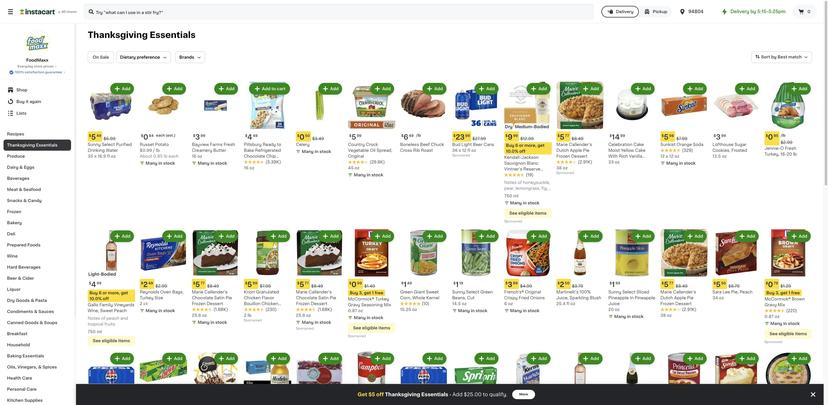 Task type: describe. For each thing, give the bounding box(es) containing it.
spices
[[43, 366, 57, 370]]

0 inside button
[[808, 10, 811, 14]]

turkey inside the mccormick® turkey gravy seasoning mix 0.87 oz
[[375, 298, 389, 302]]

juice
[[609, 302, 620, 306]]

9
[[508, 134, 513, 141]]

$3.99 original price: $4.99 element
[[504, 279, 552, 290]]

see for $ 9 99
[[510, 212, 518, 216]]

0 horizontal spatial bodied
[[101, 273, 116, 277]]

everyday
[[17, 65, 33, 68]]

2 (1.68k) from the left
[[318, 308, 332, 312]]

buy 3, get 1 free for $ 0 79
[[767, 291, 800, 295]]

crock
[[366, 143, 378, 147]]

sunkist orange soda
[[661, 143, 704, 147]]

cart
[[277, 87, 286, 91]]

get down $1.29
[[781, 291, 788, 295]]

dry goods & pasta link
[[4, 295, 71, 307]]

sunny for $ 1 19
[[452, 291, 465, 295]]

$0.79 original price: $1.29 element
[[765, 279, 812, 290]]

Best match Sort by field
[[752, 51, 812, 63]]

dry for dry medium-bodied
[[505, 125, 513, 129]]

33 oz
[[609, 160, 620, 164]]

everyday store prices
[[17, 65, 54, 68]]

dough
[[260, 160, 273, 164]]

preference
[[137, 55, 160, 59]]

x inside $ 23 99 $27.99 bud light beer cans 36 x 12 fl oz
[[459, 149, 461, 153]]

original inside country crock vegetable oil spread, original
[[348, 154, 364, 159]]

of
[[101, 317, 105, 321]]

1 horizontal spatial 38
[[661, 314, 666, 318]]

3 for bayview farms fresh creamery butter
[[195, 134, 200, 141]]

1 25.6 from the left
[[192, 314, 201, 318]]

by for sort
[[771, 55, 777, 59]]

0 vertical spatial dutch
[[557, 149, 569, 153]]

$ 3 99 for bayview farms fresh creamery butter
[[193, 134, 205, 141]]

& right meat
[[19, 188, 22, 192]]

$ inside $ 1 99
[[610, 282, 612, 286]]

$ inside $ 0 99
[[349, 282, 352, 286]]

99 inside $ 1 99
[[616, 282, 621, 286]]

size
[[155, 296, 163, 300]]

wine link
[[4, 251, 71, 262]]

14.5
[[452, 302, 461, 306]]

sweet inside gallo family vineyards wine, sweet peach
[[100, 309, 113, 313]]

prepared foods
[[7, 243, 40, 247]]

$ 23 99 $27.99 bud light beer cans 36 x 12 fl oz
[[452, 134, 494, 153]]

or for family
[[103, 291, 107, 295]]

0 button
[[793, 5, 817, 19]]

1 vertical spatial thanksgiving essentials
[[7, 143, 58, 147]]

oz inside bayview farms fresh creamery butter 16 oz
[[197, 154, 202, 159]]

and
[[120, 317, 128, 321]]

1 horizontal spatial 0.87
[[765, 315, 774, 319]]

$ inside $ 0 84 each (est.)
[[141, 134, 143, 138]]

2 up martinelli's at right
[[560, 282, 564, 288]]

foodmaxx logo image
[[24, 30, 50, 56]]

purified
[[116, 143, 132, 147]]

oz inside "french's® original crispy fried onions 6 oz"
[[508, 302, 513, 306]]

0 vertical spatial chicken
[[244, 296, 261, 300]]

19
[[459, 282, 463, 286]]

select inside $ 5 49 $5.99 sunny select purified drinking water 35 x 16.9 fl oz
[[102, 143, 115, 147]]

0 horizontal spatial chocolate
[[192, 296, 213, 300]]

mccormick® for mix
[[765, 298, 791, 302]]

eligible for $ 0 79
[[779, 332, 794, 336]]

dry for dry goods & pasta
[[7, 299, 15, 303]]

$5.99 original price: $7.99 element
[[244, 279, 291, 290]]

snacks & candy
[[7, 199, 42, 203]]

canned goods & soups
[[7, 321, 57, 325]]

1 vertical spatial thanksgiving
[[7, 143, 35, 147]]

beer inside $ 23 99 $27.99 bud light beer cans 36 x 12 fl oz
[[473, 143, 483, 147]]

3, for $ 0 99
[[359, 291, 363, 295]]

buy 3, get 1 free for $ 0 99
[[350, 291, 383, 295]]

1 vertical spatial dutch
[[661, 296, 673, 300]]

bags,
[[172, 291, 184, 295]]

reynolds oven bags, turkey size 2 ct
[[140, 291, 184, 306]]

green inside sunny select green beans, cut 14.5 oz
[[481, 291, 493, 295]]

by for delivery
[[751, 9, 757, 14]]

breakfast link
[[4, 329, 71, 340]]

sunny inside $ 5 49 $5.99 sunny select purified drinking water 35 x 16.9 fl oz
[[88, 143, 101, 147]]

mccormick® for seasoning
[[348, 298, 374, 302]]

oz inside $ 5 49 $5.99 sunny select purified drinking water 35 x 16.9 fl oz
[[111, 154, 116, 159]]

$ inside 'element'
[[245, 282, 247, 286]]

0 vertical spatial cake
[[634, 143, 644, 147]]

33
[[609, 160, 614, 164]]

wine,
[[88, 309, 99, 313]]

lb inside 'jennie-o fresh turkey, 16-20 lb'
[[793, 152, 797, 157]]

$ inside '$ 0 95'
[[766, 134, 768, 138]]

1 horizontal spatial 12
[[661, 154, 665, 159]]

to inside "pillsbury ready to bake refrigerated chocolate chip cookie dough"
[[277, 143, 281, 147]]

$9.99 original price: $12.99 element
[[504, 132, 552, 142]]

bud
[[452, 143, 461, 147]]

light
[[462, 143, 472, 147]]

6 up boneless
[[404, 134, 409, 141]]

lb right 0.85
[[164, 154, 168, 159]]

sunny for $ 1 99
[[609, 291, 622, 295]]

lofthouse sugar cookies, frosted 13.5 oz
[[713, 143, 747, 159]]

99 up lofthouse
[[721, 134, 726, 138]]

see eligible items for $ 0 99
[[353, 326, 391, 331]]

canned goods & soups link
[[4, 318, 71, 329]]

5 inside 'element'
[[247, 282, 252, 288]]

2 pineapple from the left
[[635, 296, 656, 300]]

& left cider
[[18, 277, 21, 281]]

off for jackson
[[520, 149, 526, 154]]

all stores
[[61, 10, 77, 13]]

everyday store prices link
[[17, 64, 57, 69]]

1 vertical spatial 16
[[244, 166, 249, 170]]

mix inside the mccormick® turkey gravy seasoning mix 0.87 oz
[[384, 303, 391, 307]]

1 vertical spatial 750
[[88, 330, 96, 334]]

0 for $ 0 99
[[352, 282, 357, 288]]

supplies
[[24, 399, 43, 403]]

1 horizontal spatial 750
[[504, 194, 512, 198]]

eligible for $ 0 99
[[362, 326, 378, 331]]

•
[[450, 393, 451, 397]]

jennie-
[[765, 147, 781, 151]]

& left soups on the bottom of page
[[40, 321, 43, 325]]

in inside the product group
[[523, 201, 527, 205]]

$ inside $ 1 49
[[401, 282, 404, 286]]

2 25.6 oz from the left
[[296, 314, 311, 318]]

1 satin from the left
[[214, 296, 225, 300]]

6 down $ 4 99
[[99, 291, 102, 295]]

add to cart
[[262, 87, 286, 91]]

oz inside $ 23 99 $27.99 bud light beer cans 36 x 12 fl oz
[[471, 149, 476, 153]]

10.0% for kendall-
[[506, 149, 519, 154]]

delivery by 5:15-5:25pm link
[[721, 8, 786, 15]]

& left pasta
[[31, 299, 34, 303]]

$2.49 original price: $2.99 element
[[140, 279, 187, 290]]

99 inside $ 4 99
[[97, 282, 101, 286]]

$ inside the $ 6 49 /lb
[[401, 134, 404, 138]]

100% inside the martinelli's 100% juice, sparkling blush 25.4 fl oz
[[580, 291, 591, 295]]

oz inside the martinelli's 100% juice, sparkling blush 25.4 fl oz
[[571, 302, 576, 306]]

100% satisfaction guarantee
[[15, 71, 62, 74]]

light-bodied
[[88, 273, 116, 277]]

16 inside bayview farms fresh creamery butter 16 oz
[[192, 154, 196, 159]]

thanksgiving inside get $5 off thanksgiving essentials • add $25.00 to qualify.
[[385, 393, 420, 398]]

1 vertical spatial apple
[[674, 296, 686, 300]]

turkey,
[[765, 152, 780, 157]]

0 vertical spatial beverages
[[7, 177, 29, 181]]

breakfast
[[7, 332, 27, 336]]

2 horizontal spatial x
[[666, 154, 669, 159]]

& left spices
[[38, 366, 42, 370]]

match
[[789, 55, 802, 59]]

yellow
[[621, 149, 634, 153]]

mix inside mccormick® brown gravy mix
[[778, 303, 785, 307]]

1 horizontal spatial marie callender's dutch apple pie frozen dessert
[[661, 291, 696, 306]]

kendall-jackson sauvignon blanc vintner's reserve white wine
[[504, 156, 540, 177]]

0 horizontal spatial apple
[[570, 149, 582, 153]]

sort by
[[761, 55, 777, 59]]

ct
[[143, 302, 148, 306]]

product group containing 23
[[452, 82, 500, 159]]

$ 0 99
[[349, 282, 362, 288]]

$ 4 49
[[245, 134, 258, 141]]

0 vertical spatial 38 oz
[[557, 166, 568, 170]]

2 marie callender's chocolate satin pie frozen dessert from the left
[[296, 291, 336, 306]]

pickup button
[[639, 6, 672, 18]]

blush
[[590, 296, 601, 300]]

3 for lofthouse sugar cookies, frosted
[[716, 134, 721, 141]]

sara
[[713, 291, 722, 295]]

$7.99 for $ 5 98
[[677, 137, 688, 141]]

buy for $ 9 99
[[506, 144, 515, 148]]

farms
[[210, 143, 223, 147]]

$7.99 for $ 5 99
[[260, 285, 271, 289]]

soups
[[44, 321, 57, 325]]

36
[[452, 149, 458, 153]]

4 for $ 4 99
[[91, 282, 96, 288]]

green giant sweet corn, whole kernel
[[400, 291, 440, 300]]

$6.49 per pound element
[[400, 132, 448, 142]]

$ inside '$ 4 49'
[[245, 134, 247, 138]]

$ 0 84 each (est.)
[[141, 134, 175, 141]]

fl inside $ 23 99 $27.99 bud light beer cans 36 x 12 fl oz
[[468, 149, 470, 153]]

$0.95 per pound original price: $2.99 element
[[765, 132, 812, 146]]

$2.50 original price: $3.79 element
[[557, 279, 604, 290]]

granulated
[[256, 291, 279, 295]]

dietary preference button
[[116, 51, 171, 63]]

1 for $ 1 19
[[456, 282, 459, 288]]

buy it again link
[[4, 96, 71, 108]]

99 up the country
[[357, 134, 362, 138]]

x inside $ 5 49 $5.99 sunny select purified drinking water 35 x 16.9 fl oz
[[94, 154, 97, 159]]

prepared foods link
[[4, 240, 71, 251]]

goods for dry
[[16, 299, 30, 303]]

see eligible items button for $ 0 99
[[348, 324, 396, 334]]

pillsbury
[[244, 143, 262, 147]]

/lb inside the $ 6 49 /lb
[[416, 134, 421, 138]]

$0.50 original price: $3.49 element
[[296, 132, 344, 142]]

guarantee
[[45, 71, 62, 74]]

2 bouillon from the top
[[244, 308, 261, 312]]

beer & cider link
[[4, 273, 71, 284]]

beef
[[420, 143, 430, 147]]

buy down $ 4 99
[[90, 291, 98, 295]]

green inside green giant sweet corn, whole kernel
[[400, 291, 413, 295]]

1 vertical spatial ml
[[97, 330, 102, 334]]

stores
[[66, 10, 77, 13]]

$4.99
[[520, 285, 532, 289]]

$6.79
[[729, 285, 740, 289]]

& inside 'link'
[[23, 199, 27, 203]]

5 inside $ 5 49 $5.99 sunny select purified drinking water 35 x 16.9 fl oz
[[91, 134, 96, 141]]

personal
[[7, 388, 26, 392]]

potato
[[155, 143, 169, 147]]

(19)
[[526, 173, 534, 177]]

tropical
[[88, 323, 103, 327]]

essentials down recipes link
[[36, 143, 58, 147]]

beer & cider
[[7, 277, 34, 281]]

6 down $ 9 99
[[516, 144, 518, 148]]

or for jackson
[[519, 144, 524, 148]]

each inside $ 0 84 each (est.)
[[156, 134, 165, 138]]

vintner's
[[504, 167, 522, 171]]

bakery link
[[4, 218, 71, 229]]

$3.49
[[312, 137, 324, 141]]

see for $ 0 99
[[353, 326, 361, 331]]

produce link
[[4, 151, 71, 162]]

store
[[34, 65, 42, 68]]

see eligible items for $ 9 99
[[510, 212, 547, 216]]

foodmaxx
[[26, 58, 48, 62]]

0.87 inside the mccormick® turkey gravy seasoning mix 0.87 oz
[[348, 309, 357, 313]]

$ 5 99 inside $5.99 original price: $7.99 'element'
[[245, 282, 258, 288]]

off inside get $5 off thanksgiving essentials • add $25.00 to qualify.
[[376, 393, 384, 398]]

10.0% for gallo
[[90, 297, 102, 301]]

prices
[[43, 65, 54, 68]]

0 for $ 0 84 each (est.)
[[143, 134, 148, 141]]

99 inside $ 0 99
[[357, 282, 362, 286]]

beer inside beer & cider link
[[7, 277, 17, 281]]

$ 3 99 inside $3.99 original price: $4.99 element
[[506, 282, 518, 288]]

get down "$1.49"
[[364, 291, 371, 295]]

see for $ 0 79
[[770, 332, 778, 336]]

care for health care
[[22, 377, 32, 381]]

qualify.
[[489, 393, 508, 398]]

beverages link
[[4, 173, 71, 184]]

2 down knorr granulated chicken flavor bouillon chicken bouillon
[[244, 314, 247, 318]]

$ 6 49 /lb
[[401, 134, 421, 141]]

0.87 oz
[[765, 315, 780, 319]]

$5.99
[[104, 137, 116, 141]]

fresh for 16-
[[785, 147, 797, 151]]

sweet inside green giant sweet corn, whole kernel
[[426, 291, 439, 295]]

fruits
[[104, 323, 115, 327]]

frozen link
[[4, 207, 71, 218]]

to inside get $5 off thanksgiving essentials • add $25.00 to qualify.
[[483, 393, 488, 398]]

see eligible items for $ 0 79
[[770, 332, 807, 336]]

99 inside 'element'
[[253, 282, 258, 286]]

russet potato $0.99 / lb about 0.85 lb each
[[140, 143, 179, 159]]

fl inside the martinelli's 100% juice, sparkling blush 25.4 fl oz
[[567, 302, 570, 306]]

cookie
[[244, 160, 259, 164]]

wine inside kendall-jackson sauvignon blanc vintner's reserve white wine
[[517, 173, 528, 177]]

0 vertical spatial 38
[[557, 166, 562, 170]]

knorr granulated chicken flavor bouillon chicken bouillon
[[244, 291, 279, 312]]

peach inside gallo family vineyards wine, sweet peach
[[114, 309, 127, 313]]

each inside russet potato $0.99 / lb about 0.85 lb each
[[169, 154, 179, 159]]

peach
[[106, 317, 119, 321]]

6 inside "french's® original crispy fried onions 6 oz"
[[504, 302, 507, 306]]

99 up bayview
[[201, 134, 205, 138]]

best match
[[778, 55, 802, 59]]

wine inside wine link
[[7, 254, 18, 259]]

$ inside $ 9 99
[[506, 134, 508, 138]]

again
[[30, 100, 41, 104]]

0 for $ 0 95
[[768, 134, 773, 141]]

& left sauces
[[34, 310, 37, 314]]

delivery for delivery
[[616, 10, 634, 14]]

service type group
[[602, 6, 672, 18]]

see eligible items button for $ 0 79
[[765, 329, 812, 339]]



Task type: locate. For each thing, give the bounding box(es) containing it.
add inside add to cart button
[[262, 87, 271, 91]]

2 inside reynolds oven bags, turkey size 2 ct
[[140, 302, 142, 306]]

1 gravy from the left
[[348, 303, 360, 307]]

1 horizontal spatial 25.6
[[296, 314, 305, 318]]

0 vertical spatial wine
[[517, 173, 528, 177]]

750 down white
[[504, 194, 512, 198]]

1 mix from the left
[[384, 303, 391, 307]]

get up vineyards
[[121, 291, 128, 295]]

$ inside $ 2 49
[[141, 282, 143, 286]]

0 vertical spatial 100%
[[15, 71, 24, 74]]

1 horizontal spatial bodied
[[534, 125, 549, 129]]

1 vertical spatial care
[[27, 388, 37, 392]]

0 horizontal spatial 0.87
[[348, 309, 357, 313]]

0 vertical spatial beer
[[473, 143, 483, 147]]

99 up juice
[[616, 282, 621, 286]]

0 horizontal spatial gravy
[[348, 303, 360, 307]]

add inside get $5 off thanksgiving essentials • add $25.00 to qualify.
[[453, 393, 463, 398]]

49 up reynolds
[[148, 282, 153, 286]]

sunny inside sunny select sliced pineapple in pineapple juice 20 oz
[[609, 291, 622, 295]]

$ inside $ 4 99
[[89, 282, 91, 286]]

2 horizontal spatial to
[[483, 393, 488, 398]]

99 left "$1.49"
[[357, 282, 362, 286]]

kitchen supplies
[[7, 399, 43, 403]]

95
[[774, 134, 779, 138]]

1 down $1.29
[[789, 291, 791, 295]]

1 horizontal spatial satin
[[318, 296, 329, 300]]

bouillon down knorr
[[244, 302, 261, 306]]

3 inside $3.99 original price: $4.99 element
[[508, 282, 513, 288]]

liquor link
[[4, 284, 71, 295]]

oils,
[[7, 366, 16, 370]]

brands
[[179, 55, 194, 59]]

1 horizontal spatial buy 3, get 1 free
[[767, 291, 800, 295]]

thanksgiving
[[88, 31, 148, 39], [7, 143, 35, 147], [385, 393, 420, 398]]

1 horizontal spatial 50
[[565, 282, 570, 286]]

beer down hard
[[7, 277, 17, 281]]

1 vertical spatial 750 ml
[[88, 330, 102, 334]]

off right '$5'
[[376, 393, 384, 398]]

more, down '$12.99'
[[525, 144, 537, 148]]

2 green from the left
[[400, 291, 413, 295]]

$5.77 original price: $8.49 element
[[557, 132, 604, 142], [192, 279, 239, 290], [296, 279, 344, 290], [661, 279, 708, 290]]

0 horizontal spatial /lb
[[416, 134, 421, 138]]

delivery for delivery by 5:15-5:25pm
[[731, 9, 750, 14]]

2 horizontal spatial 3
[[716, 134, 721, 141]]

99 inside $ 9 99
[[513, 134, 518, 138]]

0 vertical spatial ml
[[513, 194, 519, 198]]

49 inside $ 1 49
[[407, 282, 412, 286]]

0 vertical spatial 20
[[787, 152, 792, 157]]

more, for family
[[108, 291, 120, 295]]

50 for 5
[[722, 282, 726, 286]]

gravy up 0.87 oz
[[765, 303, 777, 307]]

best
[[778, 55, 788, 59]]

1 horizontal spatial ml
[[513, 194, 519, 198]]

0 vertical spatial goods
[[16, 299, 30, 303]]

off for family
[[103, 297, 109, 301]]

1 vertical spatial chicken
[[262, 302, 278, 306]]

1 horizontal spatial more,
[[525, 144, 537, 148]]

pineapple down sliced
[[635, 296, 656, 300]]

0 vertical spatial peach
[[740, 291, 753, 295]]

select inside sunny select sliced pineapple in pineapple juice 20 oz
[[623, 291, 636, 295]]

0 vertical spatial bodied
[[534, 125, 549, 129]]

$ 3 99 up french's®
[[506, 282, 518, 288]]

buy 6 or more, get 10.0% off for jackson
[[506, 144, 545, 154]]

0 horizontal spatial ml
[[97, 330, 102, 334]]

2 /lb from the left
[[781, 134, 786, 138]]

oz inside lofthouse sugar cookies, frosted 13.5 oz
[[722, 154, 727, 159]]

free for $ 0 99
[[375, 291, 383, 295]]

49 for 1
[[407, 282, 412, 286]]

1 (1.68k) from the left
[[214, 308, 228, 312]]

bodied inside the product group
[[534, 125, 549, 129]]

1 vertical spatial buy 6 or more, get 10.0% off
[[90, 291, 128, 301]]

chocolate inside "pillsbury ready to bake refrigerated chocolate chip cookie dough"
[[244, 154, 265, 159]]

$ 5 98
[[662, 134, 674, 141]]

1 mccormick® from the left
[[348, 298, 374, 302]]

giant
[[414, 291, 425, 295]]

49 for 6
[[409, 134, 414, 138]]

49 up corn,
[[407, 282, 412, 286]]

fresh for butter
[[224, 143, 235, 147]]

1 horizontal spatial dutch
[[661, 296, 673, 300]]

$1.49
[[364, 285, 375, 289]]

35
[[88, 154, 93, 159]]

$2.99 inside 'element'
[[781, 141, 793, 145]]

rich
[[619, 154, 628, 159]]

2 free from the left
[[792, 291, 800, 295]]

99 up knorr
[[253, 282, 258, 286]]

turkey up ct
[[140, 296, 154, 300]]

0 vertical spatial dry
[[505, 125, 513, 129]]

99 inside $ 14 99
[[621, 134, 625, 138]]

49 inside the $ 6 49 /lb
[[409, 134, 414, 138]]

medium-
[[515, 125, 534, 129]]

0 vertical spatial fl
[[468, 149, 470, 153]]

20 inside 'jennie-o fresh turkey, 16-20 lb'
[[787, 152, 792, 157]]

0 horizontal spatial 38
[[557, 166, 562, 170]]

0 horizontal spatial peach
[[114, 309, 127, 313]]

oven
[[160, 291, 171, 295]]

1 vertical spatial bouillon
[[244, 308, 261, 312]]

select for $ 1 99
[[623, 291, 636, 295]]

0 horizontal spatial thanksgiving
[[7, 143, 35, 147]]

buy
[[16, 100, 25, 104], [506, 144, 515, 148], [90, 291, 98, 295], [350, 291, 358, 295], [767, 291, 775, 295]]

1 vertical spatial dry
[[7, 299, 15, 303]]

0 for $ 0 79
[[768, 282, 773, 288]]

0 horizontal spatial (1.68k)
[[214, 308, 228, 312]]

free for $ 0 79
[[792, 291, 800, 295]]

1 /lb from the left
[[416, 134, 421, 138]]

50 up lee
[[722, 282, 726, 286]]

0 vertical spatial or
[[519, 144, 524, 148]]

mix up 0.87 oz
[[778, 303, 785, 307]]

1 horizontal spatial dry
[[505, 125, 513, 129]]

3 up lofthouse
[[716, 134, 721, 141]]

2 horizontal spatial $ 3 99
[[714, 134, 726, 141]]

0 horizontal spatial delivery
[[616, 10, 634, 14]]

0 vertical spatial marie callender's dutch apple pie frozen dessert
[[557, 143, 592, 159]]

reynolds
[[140, 291, 159, 295]]

$ 5 99 up knorr
[[245, 282, 258, 288]]

2 buy 3, get 1 free from the left
[[767, 291, 800, 295]]

thanksgiving essentials up dietary preference
[[88, 31, 196, 39]]

50 for 2
[[565, 282, 570, 286]]

add button
[[111, 84, 133, 94], [163, 84, 185, 94], [215, 84, 238, 94], [319, 84, 342, 94], [371, 84, 394, 94], [423, 84, 446, 94], [475, 84, 498, 94], [528, 84, 550, 94], [580, 84, 602, 94], [632, 84, 654, 94], [684, 84, 706, 94], [736, 84, 758, 94], [788, 84, 811, 94], [111, 231, 133, 242], [163, 231, 185, 242], [215, 231, 238, 242], [267, 231, 290, 242], [319, 231, 342, 242], [371, 231, 394, 242], [423, 231, 446, 242], [475, 231, 498, 242], [528, 231, 550, 242], [580, 231, 602, 242], [632, 231, 654, 242], [684, 231, 706, 242], [736, 231, 758, 242], [788, 231, 811, 242], [111, 354, 133, 365], [163, 354, 185, 365], [215, 354, 238, 365], [267, 354, 290, 365], [319, 354, 342, 365], [371, 354, 394, 365], [423, 354, 446, 365], [475, 354, 498, 365], [528, 354, 550, 365], [580, 354, 602, 365], [632, 354, 654, 365], [684, 354, 706, 365], [736, 354, 758, 365], [788, 354, 811, 365]]

1 horizontal spatial thanksgiving
[[88, 31, 148, 39]]

knorr
[[244, 291, 255, 295]]

wine up hard
[[7, 254, 18, 259]]

$5
[[369, 393, 375, 398]]

0 inside 'element'
[[768, 134, 773, 141]]

$2.99 for 2
[[155, 285, 167, 289]]

original down the vegetable
[[348, 154, 364, 159]]

x right 36
[[459, 149, 461, 153]]

10.0%
[[506, 149, 519, 154], [90, 297, 102, 301]]

1 bouillon from the top
[[244, 302, 261, 306]]

product group containing 14
[[609, 82, 656, 165]]

$ inside $ 14 99
[[610, 134, 612, 138]]

on sale button
[[88, 51, 114, 63]]

0 horizontal spatial fresh
[[224, 143, 235, 147]]

0 horizontal spatial beer
[[7, 277, 17, 281]]

0 horizontal spatial $ 5 99
[[245, 282, 258, 288]]

bouillon up 2 lb
[[244, 308, 261, 312]]

$5.49 original price: $5.99 element
[[88, 132, 135, 142]]

seasoning
[[361, 303, 383, 307]]

1 horizontal spatial buy 6 or more, get 10.0% off
[[506, 144, 545, 154]]

1 down "$1.49"
[[372, 291, 374, 295]]

turkey inside reynolds oven bags, turkey size 2 ct
[[140, 296, 154, 300]]

$23.99 original price: $27.99 element
[[452, 132, 500, 142]]

buy for $ 0 99
[[350, 291, 358, 295]]

1 horizontal spatial chocolate
[[244, 154, 265, 159]]

see eligible items button for $ 9 99
[[504, 209, 552, 219]]

16
[[192, 154, 196, 159], [244, 166, 249, 170]]

1 green from the left
[[481, 291, 493, 295]]

3,
[[359, 291, 363, 295], [776, 291, 780, 295]]

oil
[[370, 149, 376, 153]]

oils, vinegars, & spices
[[7, 366, 57, 370]]

50 up celery
[[305, 134, 310, 138]]

0 horizontal spatial 20
[[609, 308, 614, 312]]

oz inside sunny select sliced pineapple in pineapple juice 20 oz
[[615, 308, 620, 312]]

0 horizontal spatial (2.91k)
[[578, 160, 593, 164]]

16 down the creamery
[[192, 154, 196, 159]]

2 horizontal spatial 12
[[670, 154, 674, 159]]

deli link
[[4, 229, 71, 240]]

goods down condiments & sauces
[[25, 321, 39, 325]]

buy left it
[[16, 100, 25, 104]]

thanksgiving essentials inside main content
[[88, 31, 196, 39]]

49 inside $ 5 49 $5.99 sunny select purified drinking water 35 x 16.9 fl oz
[[96, 134, 101, 138]]

3 up french's®
[[508, 282, 513, 288]]

original inside "french's® original crispy fried onions 6 oz"
[[525, 291, 541, 295]]

mccormick® inside the mccormick® turkey gravy seasoning mix 0.87 oz
[[348, 298, 374, 302]]

$7.99 up 'granulated'
[[260, 285, 271, 289]]

oz inside sara lee pie, peach 34 oz
[[719, 296, 724, 300]]

0 for $ 0 50 $3.49 celery
[[300, 134, 305, 141]]

1 horizontal spatial 3,
[[776, 291, 780, 295]]

rib
[[413, 149, 420, 153]]

turkey
[[140, 296, 154, 300], [375, 298, 389, 302]]

2 horizontal spatial off
[[520, 149, 526, 154]]

(220)
[[787, 309, 798, 313]]

notes of peach and tropical fruits
[[88, 317, 128, 327]]

mix
[[384, 303, 391, 307], [778, 303, 785, 307]]

0 vertical spatial $ 5 99
[[349, 134, 362, 141]]

peach right pie, at the right of page
[[740, 291, 753, 295]]

martinelli's 100% juice, sparkling blush 25.4 fl oz
[[557, 291, 601, 306]]

$ inside $ 0 79
[[766, 282, 768, 286]]

care inside 'link'
[[22, 377, 32, 381]]

12 inside $ 23 99 $27.99 bud light beer cans 36 x 12 fl oz
[[462, 149, 467, 153]]

$ inside $ 0 50 $3.49 celery
[[297, 134, 300, 138]]

pickup
[[653, 10, 668, 14]]

1 vertical spatial 0.87
[[765, 315, 774, 319]]

household
[[7, 343, 30, 348]]

sponsored badge image
[[452, 154, 470, 157], [557, 172, 574, 175], [504, 220, 522, 224], [244, 319, 262, 323], [296, 328, 314, 331], [348, 335, 366, 338], [765, 341, 783, 344]]

gravy
[[348, 303, 360, 307], [765, 303, 777, 307]]

bayview farms fresh creamery butter 16 oz
[[192, 143, 235, 159]]

50 inside the $ 5 50
[[722, 282, 726, 286]]

1 horizontal spatial mix
[[778, 303, 785, 307]]

0 vertical spatial off
[[520, 149, 526, 154]]

notes
[[88, 317, 100, 321]]

1 marie callender's chocolate satin pie frozen dessert from the left
[[192, 291, 232, 306]]

$ 3 99 for lofthouse sugar cookies, frosted
[[714, 134, 726, 141]]

thanksgiving essentials main content
[[76, 23, 824, 406]]

2 horizontal spatial chocolate
[[296, 296, 317, 300]]

0 horizontal spatial chicken
[[244, 296, 261, 300]]

oz
[[471, 149, 476, 153], [111, 154, 116, 159], [197, 154, 202, 159], [675, 154, 680, 159], [722, 154, 727, 159], [615, 160, 620, 164], [563, 166, 568, 170], [250, 166, 254, 170], [355, 166, 360, 170], [719, 296, 724, 300], [462, 302, 467, 306], [571, 302, 576, 306], [508, 302, 513, 306], [412, 308, 417, 312], [615, 308, 620, 312], [358, 309, 363, 313], [202, 314, 207, 318], [306, 314, 311, 318], [667, 314, 672, 318], [775, 315, 780, 319]]

3 up bayview
[[195, 134, 200, 141]]

50 up martinelli's at right
[[565, 282, 570, 286]]

$0.84 each (estimated) element
[[140, 132, 187, 142]]

buy 6 or more, get 10.0% off inside the product group
[[506, 144, 545, 154]]

$ inside the '$ 2 50'
[[558, 282, 560, 286]]

dairy & eggs link
[[4, 162, 71, 173]]

sweet up 'kernel'
[[426, 291, 439, 295]]

750 down tropical
[[88, 330, 96, 334]]

vanilla
[[629, 154, 642, 159]]

1 vertical spatial peach
[[114, 309, 127, 313]]

foodmaxx link
[[24, 30, 50, 63]]

recipes link
[[4, 129, 71, 140]]

1 left 19 at the bottom of the page
[[456, 282, 459, 288]]

50 for 0
[[305, 134, 310, 138]]

product group
[[88, 82, 135, 159], [140, 82, 187, 168], [192, 82, 239, 168], [244, 82, 291, 171], [296, 82, 344, 156], [348, 82, 396, 179], [400, 82, 448, 154], [452, 82, 500, 159], [504, 82, 552, 225], [557, 82, 604, 176], [609, 82, 656, 165], [661, 82, 708, 168], [713, 82, 760, 159], [765, 82, 812, 157], [88, 230, 135, 346], [140, 230, 187, 315], [192, 230, 239, 327], [244, 230, 291, 324], [296, 230, 344, 332], [348, 230, 396, 340], [400, 230, 448, 313], [452, 230, 500, 315], [504, 230, 552, 315], [557, 230, 604, 307], [609, 230, 656, 321], [661, 230, 708, 319], [713, 230, 760, 301], [765, 230, 812, 346], [88, 352, 135, 406], [140, 352, 187, 406], [192, 352, 239, 406], [244, 352, 291, 406], [296, 352, 344, 406], [348, 352, 396, 406], [400, 352, 448, 406], [452, 352, 500, 406], [504, 352, 552, 406], [557, 352, 604, 406], [609, 352, 656, 406], [661, 352, 708, 406], [713, 352, 760, 406], [765, 352, 812, 406]]

1 horizontal spatial $ 3 99
[[506, 282, 518, 288]]

mccormick® up 'seasoning'
[[348, 298, 374, 302]]

eggs
[[24, 166, 34, 170]]

beer down $27.99
[[473, 143, 483, 147]]

3, for $ 0 79
[[776, 291, 780, 295]]

delivery inside button
[[616, 10, 634, 14]]

lb down knorr granulated chicken flavor bouillon chicken bouillon
[[248, 314, 252, 318]]

$ 1 19
[[454, 282, 463, 288]]

1 buy 3, get 1 free from the left
[[350, 291, 383, 295]]

treatment tracker modal dialog
[[76, 385, 824, 406]]

49 for 4
[[253, 134, 258, 138]]

1 horizontal spatial 10.0%
[[506, 149, 519, 154]]

$ inside $ 23 99 $27.99 bud light beer cans 36 x 12 fl oz
[[454, 134, 456, 138]]

2 mix from the left
[[778, 303, 785, 307]]

essentials up oils, vinegars, & spices
[[23, 355, 44, 359]]

beverages up cider
[[18, 266, 41, 270]]

x right 35
[[94, 154, 97, 159]]

99 down light-bodied
[[97, 282, 101, 286]]

0.87
[[348, 309, 357, 313], [765, 315, 774, 319]]

select for $ 1 19
[[466, 291, 480, 295]]

/
[[153, 149, 155, 153]]

1 up juice
[[612, 282, 615, 288]]

49 up the pillsbury
[[253, 134, 258, 138]]

$5.98 original price: $7.99 element
[[661, 132, 708, 142]]

$5.50 original price: $6.79 element
[[713, 279, 760, 290]]

eligible inside the product group
[[519, 212, 534, 216]]

by right sort
[[771, 55, 777, 59]]

lofthouse
[[713, 143, 734, 147]]

essentials up brands on the top left of the page
[[150, 31, 196, 39]]

gallo family vineyards wine, sweet peach
[[88, 303, 134, 313]]

condiments
[[7, 310, 33, 314]]

1 pineapple from the left
[[609, 296, 629, 300]]

0 horizontal spatial select
[[102, 143, 115, 147]]

goods for canned
[[25, 321, 39, 325]]

12
[[462, 149, 467, 153], [661, 154, 665, 159], [670, 154, 674, 159]]

3, down 79
[[776, 291, 780, 295]]

mccormick® brown gravy mix
[[765, 298, 805, 307]]

& left candy
[[23, 199, 27, 203]]

product group containing 9
[[504, 82, 552, 225]]

free up brown
[[792, 291, 800, 295]]

2 satin from the left
[[318, 296, 329, 300]]

Search field
[[84, 4, 593, 19]]

1 vertical spatial beverages
[[18, 266, 41, 270]]

satisfaction
[[25, 71, 44, 74]]

1 vertical spatial $ 5 99
[[245, 282, 258, 288]]

(3.39k)
[[266, 160, 281, 164]]

0 horizontal spatial buy 3, get 1 free
[[350, 291, 383, 295]]

0 vertical spatial 750 ml
[[504, 194, 519, 198]]

more, for jackson
[[525, 144, 537, 148]]

1 25.6 oz from the left
[[192, 314, 207, 318]]

gravy inside the mccormick® turkey gravy seasoning mix 0.87 oz
[[348, 303, 360, 307]]

1 3, from the left
[[359, 291, 363, 295]]

blanc
[[527, 161, 539, 166]]

1 for $ 1 49
[[404, 282, 407, 288]]

1 horizontal spatial (2.91k)
[[682, 308, 697, 312]]

94804
[[689, 9, 704, 14]]

bake
[[244, 149, 254, 153]]

prepared
[[7, 243, 26, 247]]

2 horizontal spatial select
[[623, 291, 636, 295]]

100% inside button
[[15, 71, 24, 74]]

fresh inside bayview farms fresh creamery butter 16 oz
[[224, 143, 235, 147]]

1 vertical spatial more,
[[108, 291, 120, 295]]

free down $0.99 original price: $1.49 element
[[375, 291, 383, 295]]

care for personal care
[[27, 388, 37, 392]]

1 vertical spatial 10.0%
[[90, 297, 102, 301]]

0 inside $ 0 50 $3.49 celery
[[300, 134, 305, 141]]

750 ml down tropical
[[88, 330, 102, 334]]

$ inside the $ 5 50
[[714, 282, 716, 286]]

sugar
[[735, 143, 747, 147]]

mccormick® inside mccormick® brown gravy mix
[[765, 298, 791, 302]]

50 inside the '$ 2 50'
[[565, 282, 570, 286]]

14
[[612, 134, 620, 141]]

$2.99 up "oven"
[[155, 285, 167, 289]]

sliced
[[637, 291, 650, 295]]

$8.49
[[572, 137, 584, 141], [207, 285, 219, 289], [311, 285, 323, 289], [676, 285, 688, 289]]

more, up family
[[108, 291, 120, 295]]

spread,
[[377, 149, 393, 153]]

gravy for seasoning
[[348, 303, 360, 307]]

1 horizontal spatial sunny
[[452, 291, 465, 295]]

by inside field
[[771, 55, 777, 59]]

cut
[[467, 296, 475, 300]]

candy
[[28, 199, 42, 203]]

cider
[[22, 277, 34, 281]]

liquor
[[7, 288, 20, 292]]

0 horizontal spatial 750 ml
[[88, 330, 102, 334]]

16 down cookie
[[244, 166, 249, 170]]

buy 6 or more, get 10.0% off for family
[[90, 291, 128, 301]]

get down the "$9.99 original price: $12.99" element
[[538, 144, 545, 148]]

1 horizontal spatial by
[[771, 55, 777, 59]]

gravy inside mccormick® brown gravy mix
[[765, 303, 777, 307]]

2 25.6 from the left
[[296, 314, 305, 318]]

meat & seafood
[[7, 188, 41, 192]]

1 free from the left
[[375, 291, 383, 295]]

& left eggs
[[19, 166, 23, 170]]

1 horizontal spatial off
[[376, 393, 384, 398]]

ml down tropical
[[97, 330, 102, 334]]

6 down crispy
[[504, 302, 507, 306]]

callender's
[[569, 143, 592, 147], [204, 291, 228, 295], [309, 291, 332, 295], [673, 291, 696, 295]]

ml down white
[[513, 194, 519, 198]]

1 vertical spatial original
[[525, 291, 541, 295]]

goods up condiments
[[16, 299, 30, 303]]

10.0% up kendall-
[[506, 149, 519, 154]]

0 horizontal spatial original
[[348, 154, 364, 159]]

cake
[[634, 143, 644, 147], [635, 149, 646, 153]]

essentials inside get $5 off thanksgiving essentials • add $25.00 to qualify.
[[422, 393, 448, 398]]

2 3, from the left
[[776, 291, 780, 295]]

by
[[751, 9, 757, 14], [771, 55, 777, 59]]

fl right 25.4
[[567, 302, 570, 306]]

fresh inside 'jennie-o fresh turkey, 16-20 lb'
[[785, 147, 797, 151]]

gravy left 'seasoning'
[[348, 303, 360, 307]]

buy down the 9
[[506, 144, 515, 148]]

care down the vinegars,
[[22, 377, 32, 381]]

eligible for $ 9 99
[[519, 212, 534, 216]]

1 for $ 1 99
[[612, 282, 615, 288]]

jackson
[[522, 156, 539, 160]]

1 horizontal spatial 38 oz
[[661, 314, 672, 318]]

0 horizontal spatial 10.0%
[[90, 297, 102, 301]]

get $5 off thanksgiving essentials • add $25.00 to qualify.
[[358, 393, 508, 398]]

1 horizontal spatial 25.6 oz
[[296, 314, 311, 318]]

$2.99
[[781, 141, 793, 145], [155, 285, 167, 289]]

100% down everyday
[[15, 71, 24, 74]]

pineapple up juice
[[609, 296, 629, 300]]

buy 3, get 1 free down $1.29
[[767, 291, 800, 295]]

$2.99 up o
[[781, 141, 793, 145]]

/lb inside $0.95 per pound original price: $2.99 'element'
[[781, 134, 786, 138]]

0 vertical spatial (2.91k)
[[578, 160, 593, 164]]

to right $25.00
[[483, 393, 488, 398]]

$2.99 for 0
[[781, 141, 793, 145]]

0 vertical spatial buy 6 or more, get 10.0% off
[[506, 144, 545, 154]]

jennie-o fresh turkey, 16-20 lb
[[765, 147, 797, 157]]

4 up the pillsbury
[[247, 134, 252, 141]]

fl inside $ 5 49 $5.99 sunny select purified drinking water 35 x 16.9 fl oz
[[107, 154, 110, 159]]

99 inside $ 23 99 $27.99 bud light beer cans 36 x 12 fl oz
[[465, 134, 470, 138]]

sunny up "beans,"
[[452, 291, 465, 295]]

buy down $ 0 99 at the bottom of the page
[[350, 291, 358, 295]]

$ inside "$ 1 19"
[[454, 282, 456, 286]]

select down the $5.99
[[102, 143, 115, 147]]

sunny inside sunny select green beans, cut 14.5 oz
[[452, 291, 465, 295]]

$ inside $ 5 98
[[662, 134, 664, 138]]

fl
[[468, 149, 470, 153], [107, 154, 110, 159], [567, 302, 570, 306]]

each right 0.85
[[169, 154, 179, 159]]

off up jackson
[[520, 149, 526, 154]]

49 for 5
[[96, 134, 101, 138]]

2 mccormick® from the left
[[765, 298, 791, 302]]

instacart logo image
[[20, 8, 55, 15]]

0 horizontal spatial sweet
[[100, 309, 113, 313]]

2 up reynolds
[[143, 282, 148, 288]]

buy 6 or more, get 10.0% off down '$12.99'
[[506, 144, 545, 154]]

or down '$12.99'
[[519, 144, 524, 148]]

$ 1 99
[[610, 282, 621, 288]]

items for $ 0 79
[[795, 332, 807, 336]]

2 vertical spatial fl
[[567, 302, 570, 306]]

1 horizontal spatial fl
[[468, 149, 470, 153]]

wine down vintner's
[[517, 173, 528, 177]]

1 vertical spatial beer
[[7, 277, 17, 281]]

gravy for mix
[[765, 303, 777, 307]]

chicken down knorr
[[244, 296, 261, 300]]

1 vertical spatial marie callender's dutch apple pie frozen dessert
[[661, 291, 696, 306]]

select up cut
[[466, 291, 480, 295]]

4 for $ 4 49
[[247, 134, 252, 141]]

0 horizontal spatial mccormick®
[[348, 298, 374, 302]]

lb right '16-'
[[793, 152, 797, 157]]

49 for 2
[[148, 282, 153, 286]]

0 horizontal spatial 3,
[[359, 291, 363, 295]]

product group containing 6
[[400, 82, 448, 154]]

99 up french's®
[[513, 282, 518, 286]]

bodied
[[534, 125, 549, 129], [101, 273, 116, 277]]

1 horizontal spatial thanksgiving essentials
[[88, 31, 196, 39]]

0 horizontal spatial 3
[[195, 134, 200, 141]]

to inside button
[[272, 87, 276, 91]]

$ inside $ 5 49 $5.99 sunny select purified drinking water 35 x 16.9 fl oz
[[89, 134, 91, 138]]

1 vertical spatial bodied
[[101, 273, 116, 277]]

$0.99 original price: $1.49 element
[[348, 279, 396, 290]]

20 inside sunny select sliced pineapple in pineapple juice 20 oz
[[609, 308, 614, 312]]

to left cart
[[272, 87, 276, 91]]

items for $ 0 99
[[379, 326, 391, 331]]

care up supplies
[[27, 388, 37, 392]]

1 horizontal spatial 750 ml
[[504, 194, 519, 198]]

2 gravy from the left
[[765, 303, 777, 307]]

None search field
[[84, 4, 594, 20]]

lb right /
[[156, 149, 160, 153]]

buy for $ 0 79
[[767, 291, 775, 295]]

$ 9 99
[[506, 134, 518, 141]]

oz inside sunny select green beans, cut 14.5 oz
[[462, 302, 467, 306]]

peach inside sara lee pie, peach 34 oz
[[740, 291, 753, 295]]

oz inside the mccormick® turkey gravy seasoning mix 0.87 oz
[[358, 309, 363, 313]]

juice,
[[557, 296, 569, 300]]

items for $ 9 99
[[535, 212, 547, 216]]

meat
[[7, 188, 18, 192]]

2 horizontal spatial thanksgiving
[[385, 393, 420, 398]]

49 inside $ 2 49
[[148, 282, 153, 286]]

0 horizontal spatial 16
[[192, 154, 196, 159]]

or up family
[[103, 291, 107, 295]]

delivery
[[731, 9, 750, 14], [616, 10, 634, 14]]

1 vertical spatial cake
[[635, 149, 646, 153]]

bakery
[[7, 221, 22, 225]]



Task type: vqa. For each thing, say whether or not it's contained in the screenshot.
Buttrcreme at the top right of the page
yes



